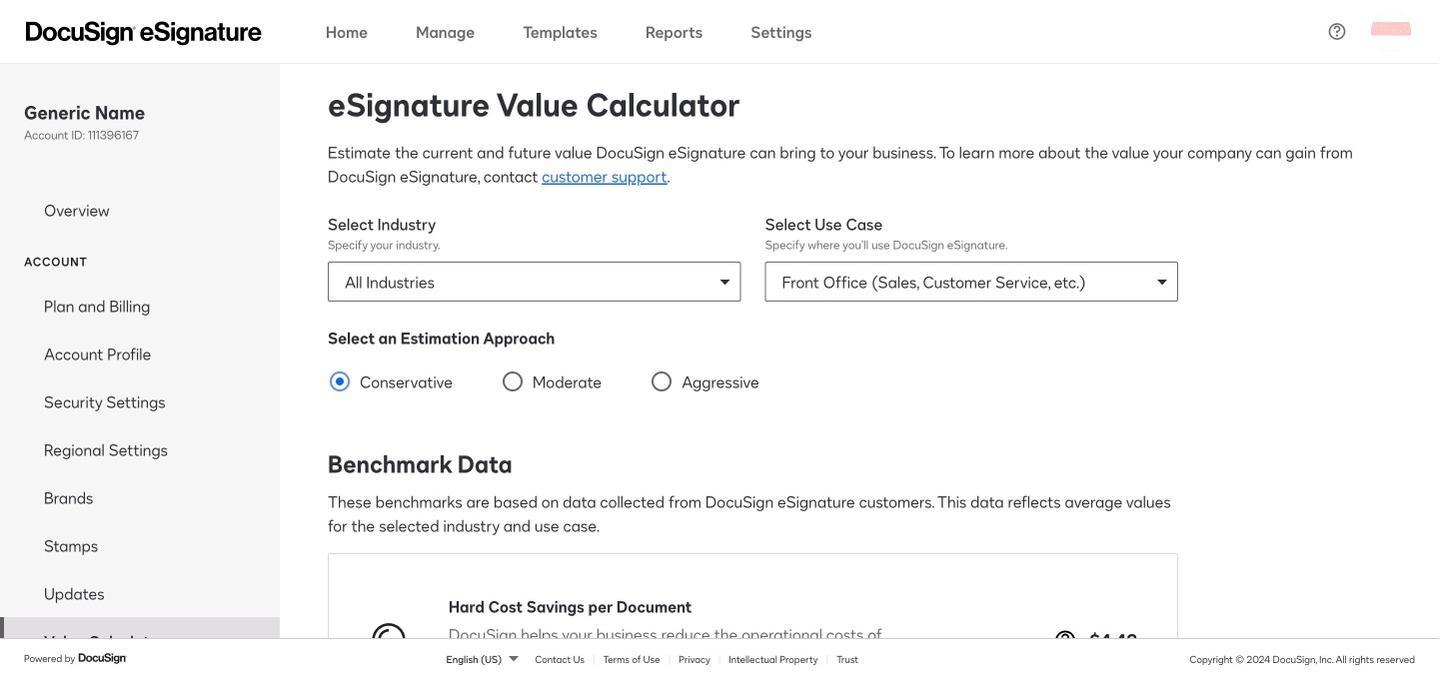 Task type: locate. For each thing, give the bounding box(es) containing it.
your uploaded profile image image
[[1372, 11, 1412, 51]]

hard cost savings per document image
[[369, 618, 409, 658]]



Task type: describe. For each thing, give the bounding box(es) containing it.
docusign image
[[78, 651, 128, 667]]

docusign admin image
[[26, 21, 262, 45]]

account element
[[0, 282, 280, 666]]



Task type: vqa. For each thing, say whether or not it's contained in the screenshot.
text field
no



